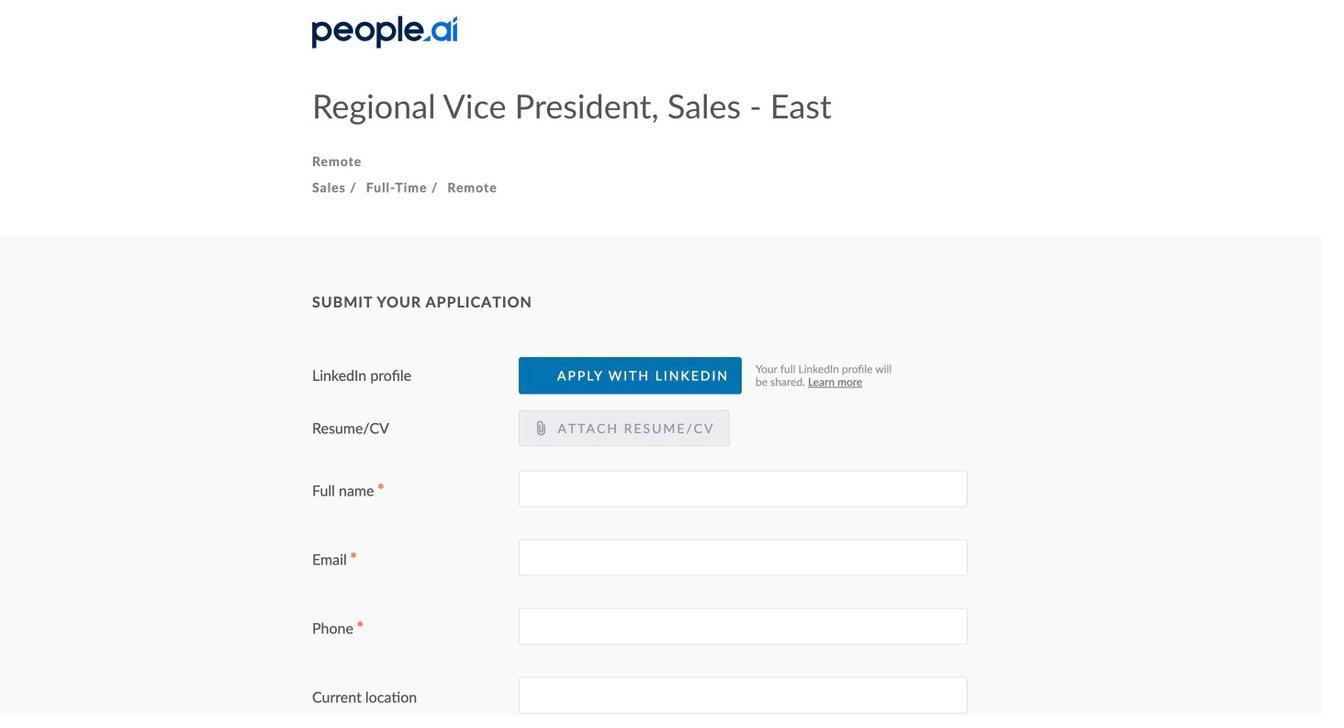 Task type: describe. For each thing, give the bounding box(es) containing it.
people.ai logo image
[[312, 16, 457, 48]]



Task type: locate. For each thing, give the bounding box(es) containing it.
None text field
[[519, 471, 968, 508], [519, 609, 968, 645], [519, 677, 968, 714], [519, 471, 968, 508], [519, 609, 968, 645], [519, 677, 968, 714]]

None email field
[[519, 540, 968, 576]]

paperclip image
[[534, 421, 548, 436]]



Task type: vqa. For each thing, say whether or not it's contained in the screenshot.
People.ai logo
yes



